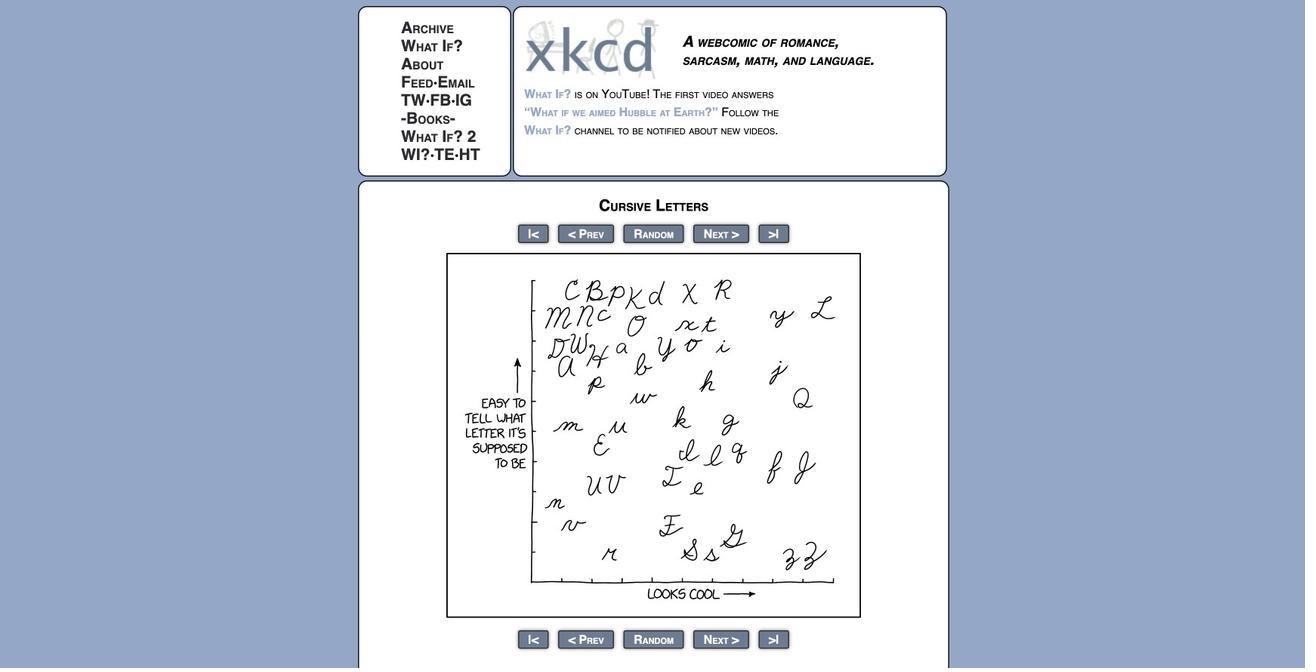 Task type: locate. For each thing, give the bounding box(es) containing it.
cursive letters image
[[447, 253, 862, 619]]

xkcd.com logo image
[[524, 17, 664, 80]]



Task type: vqa. For each thing, say whether or not it's contained in the screenshot.
Cursive Letters image
yes



